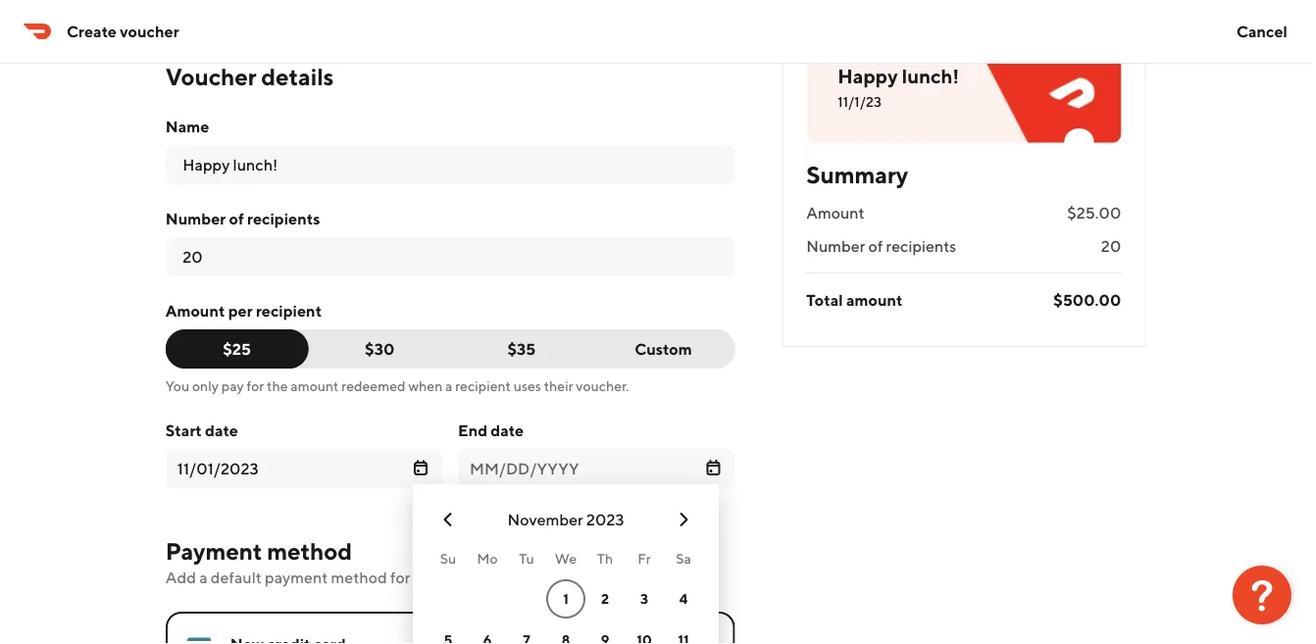 Task type: vqa. For each thing, say whether or not it's contained in the screenshot.
DoorDash.com
yes



Task type: describe. For each thing, give the bounding box(es) containing it.
we
[[555, 551, 577, 567]]

end date
[[458, 421, 524, 440]]

all
[[414, 569, 430, 587]]

of for summary
[[869, 237, 883, 256]]

$500.00
[[1054, 291, 1122, 310]]

End date text field
[[470, 457, 690, 481]]

for right portal
[[112, 39, 132, 57]]

next month image
[[672, 508, 696, 532]]

Custom button
[[592, 330, 735, 369]]

$35
[[508, 340, 536, 359]]

row for the november 2023 grid
[[429, 540, 704, 579]]

details
[[261, 62, 334, 90]]

dashpass for work
[[59, 214, 193, 233]]

go
[[59, 562, 81, 580]]

2023
[[587, 511, 625, 529]]

work portal for keywords
[[24, 39, 203, 57]]

a inside payment method add a default payment method for all of your company benefits.
[[199, 569, 208, 587]]

20
[[1102, 237, 1122, 256]]

total amount
[[807, 291, 903, 310]]

mo
[[477, 551, 498, 567]]

for left the
[[247, 378, 264, 394]]

amount for amount
[[807, 204, 865, 222]]

cancel
[[1237, 22, 1288, 41]]

methods
[[126, 431, 190, 450]]

pay
[[222, 378, 244, 394]]

4
[[680, 591, 688, 607]]

to
[[84, 562, 99, 580]]

november
[[508, 511, 584, 529]]

2
[[601, 591, 609, 607]]

1 vertical spatial work
[[154, 214, 193, 233]]

select a date image for end date
[[706, 460, 721, 476]]

$25.00
[[1068, 204, 1122, 222]]

payment
[[265, 569, 328, 587]]

dashpass for work link
[[0, 204, 314, 243]]

your
[[451, 569, 483, 587]]

amount per recipient
[[166, 302, 322, 320]]

expensed meals
[[59, 128, 175, 147]]

expensed
[[59, 128, 130, 147]]

november 2023
[[508, 511, 625, 529]]

go to doordash.com link
[[0, 551, 314, 591]]

$25 button
[[166, 330, 308, 369]]

payment method add a default payment method for all of your company benefits.
[[166, 537, 616, 587]]

row containing 1
[[429, 579, 704, 620]]

meals
[[133, 128, 175, 147]]

date for start date
[[205, 421, 238, 440]]

you only pay for the amount redeemed when a recipient uses their voucher.
[[166, 378, 629, 394]]

happy
[[838, 65, 898, 88]]

select a date image for start date
[[413, 460, 429, 476]]

portal
[[66, 39, 109, 57]]

create
[[67, 22, 117, 41]]

create voucher
[[67, 22, 179, 41]]

name
[[166, 117, 209, 136]]

su
[[440, 551, 456, 567]]

when
[[409, 378, 443, 394]]

you
[[166, 378, 190, 394]]

tu
[[519, 551, 535, 567]]

number of recipients for voucher details
[[166, 209, 320, 228]]

lunch!
[[902, 65, 960, 88]]



Task type: locate. For each thing, give the bounding box(es) containing it.
2 row from the top
[[429, 579, 704, 620]]

number of recipients for summary
[[807, 237, 957, 256]]

redeemed
[[342, 378, 406, 394]]

amount left per
[[166, 302, 225, 320]]

1 horizontal spatial number of recipients
[[807, 237, 957, 256]]

go to doordash.com
[[59, 562, 208, 580]]

number down expensed meals link at the top left of the page
[[166, 209, 226, 228]]

for
[[112, 39, 132, 57], [130, 214, 150, 233], [247, 378, 264, 394], [391, 569, 410, 587]]

a right when
[[446, 378, 453, 394]]

voucher
[[166, 62, 257, 90]]

previous month image
[[437, 508, 460, 532]]

1 horizontal spatial payment
[[166, 537, 262, 565]]

1 vertical spatial amount
[[166, 302, 225, 320]]

happy lunch! 11/1/23
[[838, 65, 960, 110]]

of right all
[[433, 569, 448, 587]]

2 date from the left
[[491, 421, 524, 440]]

payment left methods
[[59, 431, 123, 450]]

0 vertical spatial of
[[229, 209, 244, 228]]

row down the 1
[[429, 620, 704, 645]]

0 horizontal spatial date
[[205, 421, 238, 440]]

total
[[807, 291, 843, 310]]

0 vertical spatial work
[[24, 39, 63, 57]]

number up the total
[[807, 237, 866, 256]]

recipients
[[247, 209, 320, 228], [887, 237, 957, 256]]

0 horizontal spatial a
[[199, 569, 208, 587]]

1 vertical spatial amount
[[291, 378, 339, 394]]

0 horizontal spatial number
[[166, 209, 226, 228]]

row group containing 1
[[429, 579, 704, 645]]

recipient left uses
[[456, 378, 511, 394]]

fr
[[638, 551, 651, 567]]

amount down summary
[[807, 204, 865, 222]]

date right end
[[491, 421, 524, 440]]

2 horizontal spatial of
[[869, 237, 883, 256]]

0 horizontal spatial work
[[24, 39, 63, 57]]

0 vertical spatial amount
[[807, 204, 865, 222]]

start
[[166, 421, 202, 440]]

$30 button
[[293, 330, 451, 369]]

number
[[166, 209, 226, 228], [807, 237, 866, 256]]

recipient right per
[[256, 302, 322, 320]]

november 2023 grid
[[429, 500, 704, 645]]

cancel button
[[1222, 12, 1304, 51]]

Start date text field
[[177, 457, 397, 481]]

keywords
[[135, 39, 203, 57]]

th
[[597, 551, 613, 567]]

1 horizontal spatial date
[[491, 421, 524, 440]]

Name text field
[[183, 153, 718, 177]]

row down november 2023
[[429, 540, 704, 579]]

0 vertical spatial method
[[267, 537, 352, 565]]

recipients for summary
[[887, 237, 957, 256]]

row containing su
[[429, 540, 704, 579]]

date for end date
[[491, 421, 524, 440]]

start date
[[166, 421, 238, 440]]

1 vertical spatial payment
[[166, 537, 262, 565]]

of up total amount
[[869, 237, 883, 256]]

$30
[[365, 340, 395, 359]]

payment inside payment method add a default payment method for all of your company benefits.
[[166, 537, 262, 565]]

per
[[228, 302, 253, 320]]

for left all
[[391, 569, 410, 587]]

1 horizontal spatial number
[[807, 237, 866, 256]]

a right add
[[199, 569, 208, 587]]

voucher
[[120, 22, 179, 41]]

work right dashpass
[[154, 214, 193, 233]]

0 vertical spatial a
[[446, 378, 453, 394]]

benefits.
[[554, 569, 616, 587]]

2 select a date image from the left
[[706, 460, 721, 476]]

date
[[205, 421, 238, 440], [491, 421, 524, 440]]

$25
[[223, 340, 251, 359]]

voucher.
[[576, 378, 629, 394]]

payment
[[59, 431, 123, 450], [166, 537, 262, 565]]

Number of recipients number field
[[183, 246, 718, 268]]

1 horizontal spatial of
[[433, 569, 448, 587]]

1 horizontal spatial amount
[[847, 291, 903, 310]]

11/1/23
[[838, 94, 882, 110]]

3 row from the top
[[429, 620, 704, 645]]

dashpass
[[59, 214, 127, 233]]

number for summary
[[807, 237, 866, 256]]

payment methods
[[59, 431, 190, 450]]

for right dashpass
[[130, 214, 150, 233]]

0 horizontal spatial number of recipients
[[166, 209, 320, 228]]

default
[[211, 569, 262, 587]]

3
[[641, 591, 649, 607]]

amount for amount per recipient
[[166, 302, 225, 320]]

number of recipients
[[166, 209, 320, 228], [807, 237, 957, 256]]

open resource center image
[[1233, 566, 1292, 625]]

0 vertical spatial number
[[166, 209, 226, 228]]

1 select a date image from the left
[[413, 460, 429, 476]]

amount
[[847, 291, 903, 310], [291, 378, 339, 394]]

summary
[[807, 160, 909, 188]]

0 horizontal spatial of
[[229, 209, 244, 228]]

0 horizontal spatial select a date image
[[413, 460, 429, 476]]

1 horizontal spatial recipients
[[887, 237, 957, 256]]

recipient
[[256, 302, 322, 320], [456, 378, 511, 394]]

of for voucher details
[[229, 209, 244, 228]]

select a date image
[[413, 460, 429, 476], [706, 460, 721, 476]]

payment methods link
[[0, 421, 314, 460]]

of inside payment method add a default payment method for all of your company benefits.
[[433, 569, 448, 587]]

0 vertical spatial payment
[[59, 431, 123, 450]]

1 vertical spatial method
[[331, 569, 387, 587]]

1 vertical spatial number
[[807, 237, 866, 256]]

row for row group at bottom containing 1
[[429, 620, 704, 645]]

amount per recipient option group
[[166, 330, 735, 369]]

0 horizontal spatial amount
[[291, 378, 339, 394]]

number for voucher details
[[166, 209, 226, 228]]

0 vertical spatial amount
[[847, 291, 903, 310]]

1 horizontal spatial amount
[[807, 204, 865, 222]]

doordash.com
[[102, 562, 208, 580]]

0 vertical spatial recipients
[[247, 209, 320, 228]]

only
[[192, 378, 219, 394]]

row
[[429, 540, 704, 579], [429, 579, 704, 620], [429, 620, 704, 645]]

a
[[446, 378, 453, 394], [199, 569, 208, 587]]

amount right the total
[[847, 291, 903, 310]]

of
[[229, 209, 244, 228], [869, 237, 883, 256], [433, 569, 448, 587]]

1 horizontal spatial work
[[154, 214, 193, 233]]

sa
[[676, 551, 692, 567]]

$35 button
[[450, 330, 593, 369]]

0 vertical spatial number of recipients
[[166, 209, 320, 228]]

1 row from the top
[[429, 540, 704, 579]]

their
[[544, 378, 574, 394]]

method up the 'payment'
[[267, 537, 352, 565]]

for inside payment method add a default payment method for all of your company benefits.
[[391, 569, 410, 587]]

1 vertical spatial number of recipients
[[807, 237, 957, 256]]

1 horizontal spatial select a date image
[[706, 460, 721, 476]]

custom
[[635, 340, 692, 359]]

work
[[24, 39, 63, 57], [154, 214, 193, 233]]

number of recipients up amount per recipient
[[166, 209, 320, 228]]

amount
[[807, 204, 865, 222], [166, 302, 225, 320]]

1 vertical spatial of
[[869, 237, 883, 256]]

payment for method
[[166, 537, 262, 565]]

1 horizontal spatial recipient
[[456, 378, 511, 394]]

2 vertical spatial of
[[433, 569, 448, 587]]

recipients for voucher details
[[247, 209, 320, 228]]

1 vertical spatial a
[[199, 569, 208, 587]]

row group
[[429, 579, 704, 645]]

1 horizontal spatial a
[[446, 378, 453, 394]]

0 horizontal spatial amount
[[166, 302, 225, 320]]

payment for methods
[[59, 431, 123, 450]]

date right start at the bottom left of page
[[205, 421, 238, 440]]

0 horizontal spatial recipients
[[247, 209, 320, 228]]

1 vertical spatial recipients
[[887, 237, 957, 256]]

method
[[267, 537, 352, 565], [331, 569, 387, 587]]

uses
[[514, 378, 542, 394]]

method left all
[[331, 569, 387, 587]]

company
[[486, 569, 551, 587]]

0 horizontal spatial payment
[[59, 431, 123, 450]]

0 vertical spatial recipient
[[256, 302, 322, 320]]

expensed meals link
[[0, 118, 314, 157]]

payment up default
[[166, 537, 262, 565]]

of up per
[[229, 209, 244, 228]]

amount right the
[[291, 378, 339, 394]]

0 horizontal spatial recipient
[[256, 302, 322, 320]]

1
[[563, 591, 569, 607]]

row down we
[[429, 579, 704, 620]]

voucher details
[[166, 62, 334, 90]]

1 date from the left
[[205, 421, 238, 440]]

add
[[166, 569, 196, 587]]

end
[[458, 421, 488, 440]]

work left portal
[[24, 39, 63, 57]]

number of recipients up total amount
[[807, 237, 957, 256]]

the
[[267, 378, 288, 394]]

1 vertical spatial recipient
[[456, 378, 511, 394]]



